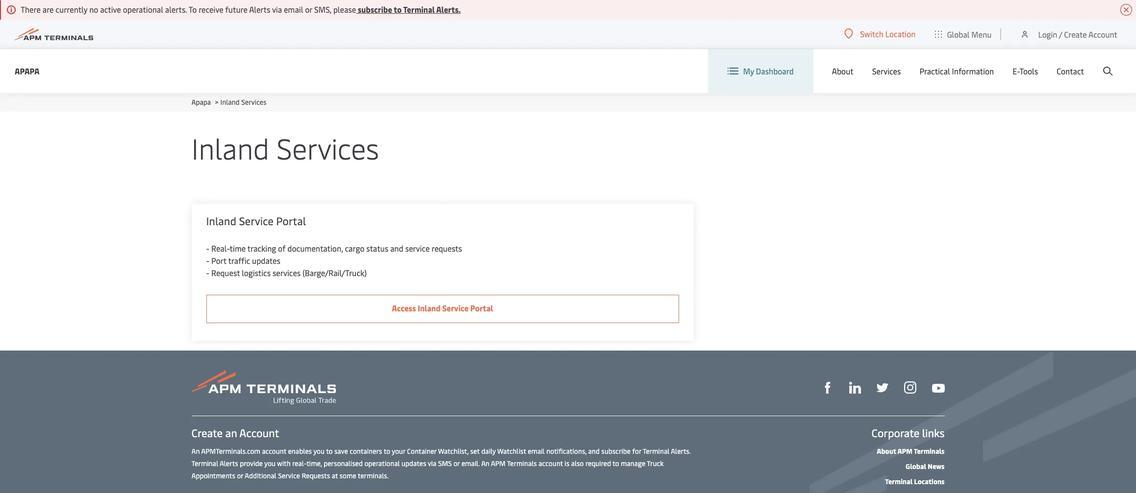 Task type: describe. For each thing, give the bounding box(es) containing it.
youtube image
[[932, 384, 945, 393]]

0 horizontal spatial account
[[239, 426, 279, 441]]

with
[[277, 460, 291, 469]]

alerts. inside an apmterminals.com account enables you to save containers to your container watchlist, set daily watchlist email notifications, and subscribe for terminal alerts. terminal alerts provide you with real-time, personalised operational updates via sms or email. an apm terminals account is also required to manage truck appointments or additional service requests at some terminals.
[[671, 447, 691, 457]]

global for global menu
[[947, 29, 970, 39]]

email inside an apmterminals.com account enables you to save containers to your container watchlist, set daily watchlist email notifications, and subscribe for terminal alerts. terminal alerts provide you with real-time, personalised operational updates via sms or email. an apm terminals account is also required to manage truck appointments or additional service requests at some terminals.
[[528, 447, 545, 457]]

about apm terminals
[[877, 447, 945, 457]]

locations
[[914, 478, 945, 487]]

services
[[273, 268, 301, 279]]

about button
[[832, 49, 854, 93]]

0 vertical spatial terminals
[[914, 447, 945, 457]]

instagram link
[[904, 381, 916, 395]]

e-
[[1013, 66, 1020, 77]]

contact
[[1057, 66, 1084, 77]]

containers
[[350, 447, 382, 457]]

corporate links
[[872, 426, 945, 441]]

also
[[571, 460, 584, 469]]

you tube link
[[932, 382, 945, 394]]

there
[[21, 4, 41, 15]]

updates inside an apmterminals.com account enables you to save containers to your container watchlist, set daily watchlist email notifications, and subscribe for terminal alerts. terminal alerts provide you with real-time, personalised operational updates via sms or email. an apm terminals account is also required to manage truck appointments or additional service requests at some terminals.
[[402, 460, 426, 469]]

sms,
[[314, 4, 331, 15]]

corporate
[[872, 426, 920, 441]]

login
[[1039, 29, 1058, 39]]

0 vertical spatial email
[[284, 4, 303, 15]]

subscribe to terminal alerts. link
[[356, 4, 461, 15]]

2 horizontal spatial services
[[872, 66, 901, 77]]

1 horizontal spatial alerts
[[249, 4, 270, 15]]

truck
[[647, 460, 664, 469]]

0 vertical spatial operational
[[123, 4, 163, 15]]

>
[[215, 98, 219, 107]]

inland services
[[192, 129, 379, 167]]

1 vertical spatial portal
[[470, 303, 493, 314]]

service
[[405, 243, 430, 254]]

inland right the access
[[418, 303, 441, 314]]

tools
[[1020, 66, 1038, 77]]

requests
[[432, 243, 462, 254]]

your
[[392, 447, 405, 457]]

0 horizontal spatial apapa link
[[15, 65, 39, 77]]

alerts.
[[165, 4, 187, 15]]

requests
[[302, 472, 330, 481]]

fill 44 link
[[877, 382, 889, 394]]

contact button
[[1057, 49, 1084, 93]]

future
[[225, 4, 248, 15]]

daily
[[481, 447, 496, 457]]

inland service portal
[[206, 214, 306, 229]]

currently
[[56, 4, 87, 15]]

terminal locations
[[885, 478, 945, 487]]

practical
[[920, 66, 950, 77]]

inland down apapa > inland services
[[192, 129, 269, 167]]

access inland service portal
[[392, 303, 493, 314]]

updates inside - real-time tracking of documentation, cargo status and service requests - port traffic updates - request logistics services (barge/rail/truck)
[[252, 256, 280, 266]]

apmt footer logo image
[[192, 371, 336, 405]]

an apmterminals.com account enables you to save containers to your container watchlist, set daily watchlist email notifications, and subscribe for terminal alerts. terminal alerts provide you with real-time, personalised operational updates via sms or email. an apm terminals account is also required to manage truck appointments or additional service requests at some terminals.
[[192, 447, 691, 481]]

active
[[100, 4, 121, 15]]

receive
[[199, 4, 223, 15]]

and inside - real-time tracking of documentation, cargo status and service requests - port traffic updates - request logistics services (barge/rail/truck)
[[390, 243, 404, 254]]

time
[[230, 243, 246, 254]]

1 vertical spatial create
[[192, 426, 223, 441]]

save
[[334, 447, 348, 457]]

(barge/rail/truck)
[[303, 268, 367, 279]]

operational inside an apmterminals.com account enables you to save containers to your container watchlist, set daily watchlist email notifications, and subscribe for terminal alerts. terminal alerts provide you with real-time, personalised operational updates via sms or email. an apm terminals account is also required to manage truck appointments or additional service requests at some terminals.
[[365, 460, 400, 469]]

apapa for apapa
[[15, 65, 39, 76]]

/
[[1059, 29, 1063, 39]]

access inland service portal link
[[206, 295, 679, 324]]

3 - from the top
[[206, 268, 209, 279]]

about apm terminals link
[[877, 447, 945, 457]]

documentation,
[[288, 243, 343, 254]]

request
[[211, 268, 240, 279]]

global menu
[[947, 29, 992, 39]]

additional
[[245, 472, 276, 481]]

menu
[[972, 29, 992, 39]]

information
[[952, 66, 994, 77]]

0 horizontal spatial portal
[[276, 214, 306, 229]]

1 vertical spatial or
[[454, 460, 460, 469]]

switch location button
[[845, 28, 916, 39]]

account inside login / create account link
[[1089, 29, 1118, 39]]

switch
[[860, 28, 884, 39]]

login / create account link
[[1020, 20, 1118, 49]]

sms
[[438, 460, 452, 469]]

0 horizontal spatial an
[[192, 447, 200, 457]]

twitter image
[[877, 383, 889, 394]]

e-tools button
[[1013, 49, 1038, 93]]

time,
[[307, 460, 322, 469]]

links
[[922, 426, 945, 441]]

1 - from the top
[[206, 243, 209, 254]]



Task type: locate. For each thing, give the bounding box(es) containing it.
1 horizontal spatial apapa
[[192, 98, 211, 107]]

0 vertical spatial create
[[1064, 29, 1087, 39]]

1 vertical spatial services
[[241, 98, 267, 107]]

1 horizontal spatial account
[[1089, 29, 1118, 39]]

1 horizontal spatial updates
[[402, 460, 426, 469]]

1 horizontal spatial apapa link
[[192, 98, 211, 107]]

0 vertical spatial -
[[206, 243, 209, 254]]

tracking
[[248, 243, 276, 254]]

0 horizontal spatial you
[[264, 460, 276, 469]]

1 horizontal spatial terminals
[[914, 447, 945, 457]]

1 vertical spatial terminals
[[507, 460, 537, 469]]

terminals up global news
[[914, 447, 945, 457]]

0 horizontal spatial apm
[[491, 460, 506, 469]]

account right an
[[239, 426, 279, 441]]

real-
[[211, 243, 230, 254]]

2 horizontal spatial service
[[442, 303, 469, 314]]

0 vertical spatial an
[[192, 447, 200, 457]]

1 horizontal spatial portal
[[470, 303, 493, 314]]

no
[[89, 4, 98, 15]]

1 vertical spatial you
[[264, 460, 276, 469]]

my
[[743, 66, 754, 77]]

1 vertical spatial apapa
[[192, 98, 211, 107]]

email right watchlist
[[528, 447, 545, 457]]

you
[[313, 447, 325, 457], [264, 460, 276, 469]]

apmterminals.com
[[201, 447, 260, 457]]

inland
[[220, 98, 240, 107], [192, 129, 269, 167], [206, 214, 236, 229], [418, 303, 441, 314]]

and up 'required'
[[588, 447, 600, 457]]

- left request
[[206, 268, 209, 279]]

my dashboard
[[743, 66, 794, 77]]

please
[[333, 4, 356, 15]]

create an account
[[192, 426, 279, 441]]

subscribe inside an apmterminals.com account enables you to save containers to your container watchlist, set daily watchlist email notifications, and subscribe for terminal alerts. terminal alerts provide you with real-time, personalised operational updates via sms or email. an apm terminals account is also required to manage truck appointments or additional service requests at some terminals.
[[602, 447, 631, 457]]

0 vertical spatial services
[[872, 66, 901, 77]]

0 vertical spatial account
[[262, 447, 286, 457]]

inland right >
[[220, 98, 240, 107]]

1 vertical spatial updates
[[402, 460, 426, 469]]

practical information button
[[920, 49, 994, 93]]

1 vertical spatial subscribe
[[602, 447, 631, 457]]

0 horizontal spatial service
[[239, 214, 274, 229]]

0 horizontal spatial alerts.
[[436, 4, 461, 15]]

global inside button
[[947, 29, 970, 39]]

close alert image
[[1121, 4, 1133, 16]]

global up terminal locations on the right
[[906, 463, 927, 472]]

0 vertical spatial global
[[947, 29, 970, 39]]

cargo
[[345, 243, 365, 254]]

account left 'is'
[[539, 460, 563, 469]]

traffic
[[228, 256, 250, 266]]

about down corporate
[[877, 447, 896, 457]]

alerts right future
[[249, 4, 270, 15]]

my dashboard button
[[728, 49, 794, 93]]

0 horizontal spatial and
[[390, 243, 404, 254]]

linkedin__x28_alt_x29__3_ link
[[849, 382, 861, 394]]

1 horizontal spatial via
[[428, 460, 437, 469]]

0 vertical spatial alerts
[[249, 4, 270, 15]]

create right / at right
[[1064, 29, 1087, 39]]

1 vertical spatial apm
[[491, 460, 506, 469]]

- left real-
[[206, 243, 209, 254]]

- left port on the left
[[206, 256, 209, 266]]

services button
[[872, 49, 901, 93]]

location
[[886, 28, 916, 39]]

via right future
[[272, 4, 282, 15]]

create left an
[[192, 426, 223, 441]]

1 vertical spatial about
[[877, 447, 896, 457]]

1 vertical spatial global
[[906, 463, 927, 472]]

0 vertical spatial updates
[[252, 256, 280, 266]]

alerts down apmterminals.com
[[220, 460, 238, 469]]

about left services dropdown button
[[832, 66, 854, 77]]

subscribe left "for"
[[602, 447, 631, 457]]

create
[[1064, 29, 1087, 39], [192, 426, 223, 441]]

global for global news
[[906, 463, 927, 472]]

0 vertical spatial service
[[239, 214, 274, 229]]

terminal locations link
[[885, 478, 945, 487]]

set
[[470, 447, 480, 457]]

terminals inside an apmterminals.com account enables you to save containers to your container watchlist, set daily watchlist email notifications, and subscribe for terminal alerts. terminal alerts provide you with real-time, personalised operational updates via sms or email. an apm terminals account is also required to manage truck appointments or additional service requests at some terminals.
[[507, 460, 537, 469]]

global left menu
[[947, 29, 970, 39]]

1 horizontal spatial services
[[277, 129, 379, 167]]

0 horizontal spatial subscribe
[[358, 4, 392, 15]]

an
[[192, 447, 200, 457], [481, 460, 490, 469]]

0 vertical spatial and
[[390, 243, 404, 254]]

0 horizontal spatial account
[[262, 447, 286, 457]]

or down 'provide'
[[237, 472, 243, 481]]

0 horizontal spatial about
[[832, 66, 854, 77]]

and right status
[[390, 243, 404, 254]]

alerts.
[[436, 4, 461, 15], [671, 447, 691, 457]]

2 horizontal spatial or
[[454, 460, 460, 469]]

watchlist,
[[438, 447, 469, 457]]

updates down container
[[402, 460, 426, 469]]

account right / at right
[[1089, 29, 1118, 39]]

0 vertical spatial apm
[[898, 447, 913, 457]]

service
[[239, 214, 274, 229], [442, 303, 469, 314], [278, 472, 300, 481]]

0 horizontal spatial apapa
[[15, 65, 39, 76]]

1 vertical spatial operational
[[365, 460, 400, 469]]

practical information
[[920, 66, 994, 77]]

e-tools
[[1013, 66, 1038, 77]]

port
[[211, 256, 227, 266]]

terminals down watchlist
[[507, 460, 537, 469]]

1 vertical spatial an
[[481, 460, 490, 469]]

1 horizontal spatial email
[[528, 447, 545, 457]]

operational up terminals.
[[365, 460, 400, 469]]

0 horizontal spatial services
[[241, 98, 267, 107]]

appointments
[[192, 472, 235, 481]]

notifications,
[[547, 447, 587, 457]]

service inside access inland service portal link
[[442, 303, 469, 314]]

provide
[[240, 460, 263, 469]]

and
[[390, 243, 404, 254], [588, 447, 600, 457]]

manage
[[621, 460, 646, 469]]

0 vertical spatial portal
[[276, 214, 306, 229]]

0 horizontal spatial via
[[272, 4, 282, 15]]

real-
[[292, 460, 307, 469]]

container
[[407, 447, 437, 457]]

apm down corporate links
[[898, 447, 913, 457]]

about for about
[[832, 66, 854, 77]]

0 vertical spatial apapa
[[15, 65, 39, 76]]

news
[[928, 463, 945, 472]]

1 horizontal spatial create
[[1064, 29, 1087, 39]]

logistics
[[242, 268, 271, 279]]

1 vertical spatial alerts.
[[671, 447, 691, 457]]

0 vertical spatial via
[[272, 4, 282, 15]]

global news link
[[906, 463, 945, 472]]

- real-time tracking of documentation, cargo status and service requests - port traffic updates - request logistics services (barge/rail/truck)
[[206, 243, 462, 279]]

0 vertical spatial apapa link
[[15, 65, 39, 77]]

1 horizontal spatial about
[[877, 447, 896, 457]]

facebook image
[[822, 383, 834, 394]]

an down the daily
[[481, 460, 490, 469]]

to
[[189, 4, 197, 15]]

personalised
[[324, 460, 363, 469]]

global news
[[906, 463, 945, 472]]

linkedin image
[[849, 383, 861, 394]]

0 horizontal spatial or
[[237, 472, 243, 481]]

status
[[366, 243, 388, 254]]

alerts
[[249, 4, 270, 15], [220, 460, 238, 469]]

1 vertical spatial apapa link
[[192, 98, 211, 107]]

apm inside an apmterminals.com account enables you to save containers to your container watchlist, set daily watchlist email notifications, and subscribe for terminal alerts. terminal alerts provide you with real-time, personalised operational updates via sms or email. an apm terminals account is also required to manage truck appointments or additional service requests at some terminals.
[[491, 460, 506, 469]]

1 horizontal spatial account
[[539, 460, 563, 469]]

1 horizontal spatial or
[[305, 4, 312, 15]]

about
[[832, 66, 854, 77], [877, 447, 896, 457]]

2 vertical spatial services
[[277, 129, 379, 167]]

1 vertical spatial email
[[528, 447, 545, 457]]

1 horizontal spatial alerts.
[[671, 447, 691, 457]]

you up time,
[[313, 447, 325, 457]]

via left sms
[[428, 460, 437, 469]]

apapa for apapa > inland services
[[192, 98, 211, 107]]

1 vertical spatial account
[[539, 460, 563, 469]]

for
[[633, 447, 641, 457]]

at
[[332, 472, 338, 481]]

updates
[[252, 256, 280, 266], [402, 460, 426, 469]]

are
[[43, 4, 54, 15]]

account up with
[[262, 447, 286, 457]]

and inside an apmterminals.com account enables you to save containers to your container watchlist, set daily watchlist email notifications, and subscribe for terminal alerts. terminal alerts provide you with real-time, personalised operational updates via sms or email. an apm terminals account is also required to manage truck appointments or additional service requests at some terminals.
[[588, 447, 600, 457]]

some
[[340, 472, 356, 481]]

global menu button
[[926, 19, 1002, 49]]

required
[[586, 460, 611, 469]]

0 horizontal spatial global
[[906, 463, 927, 472]]

access
[[392, 303, 416, 314]]

1 horizontal spatial service
[[278, 472, 300, 481]]

0 vertical spatial subscribe
[[358, 4, 392, 15]]

0 vertical spatial or
[[305, 4, 312, 15]]

is
[[565, 460, 570, 469]]

of
[[278, 243, 286, 254]]

1 horizontal spatial global
[[947, 29, 970, 39]]

an
[[225, 426, 237, 441]]

1 vertical spatial -
[[206, 256, 209, 266]]

1 horizontal spatial an
[[481, 460, 490, 469]]

alerts inside an apmterminals.com account enables you to save containers to your container watchlist, set daily watchlist email notifications, and subscribe for terminal alerts. terminal alerts provide you with real-time, personalised operational updates via sms or email. an apm terminals account is also required to manage truck appointments or additional service requests at some terminals.
[[220, 460, 238, 469]]

instagram image
[[904, 382, 916, 395]]

via inside an apmterminals.com account enables you to save containers to your container watchlist, set daily watchlist email notifications, and subscribe for terminal alerts. terminal alerts provide you with real-time, personalised operational updates via sms or email. an apm terminals account is also required to manage truck appointments or additional service requests at some terminals.
[[428, 460, 437, 469]]

about for about apm terminals
[[877, 447, 896, 457]]

inland up real-
[[206, 214, 236, 229]]

2 vertical spatial or
[[237, 472, 243, 481]]

services
[[872, 66, 901, 77], [241, 98, 267, 107], [277, 129, 379, 167]]

or
[[305, 4, 312, 15], [454, 460, 460, 469], [237, 472, 243, 481]]

1 horizontal spatial operational
[[365, 460, 400, 469]]

0 vertical spatial alerts.
[[436, 4, 461, 15]]

via
[[272, 4, 282, 15], [428, 460, 437, 469]]

account
[[262, 447, 286, 457], [539, 460, 563, 469]]

apapa
[[15, 65, 39, 76], [192, 98, 211, 107]]

2 vertical spatial service
[[278, 472, 300, 481]]

an up appointments
[[192, 447, 200, 457]]

1 vertical spatial and
[[588, 447, 600, 457]]

1 vertical spatial service
[[442, 303, 469, 314]]

apm
[[898, 447, 913, 457], [491, 460, 506, 469]]

1 horizontal spatial subscribe
[[602, 447, 631, 457]]

0 horizontal spatial updates
[[252, 256, 280, 266]]

shape link
[[822, 382, 834, 394]]

2 vertical spatial -
[[206, 268, 209, 279]]

1 vertical spatial via
[[428, 460, 437, 469]]

global
[[947, 29, 970, 39], [906, 463, 927, 472]]

0 vertical spatial about
[[832, 66, 854, 77]]

subscribe
[[358, 4, 392, 15], [602, 447, 631, 457]]

1 vertical spatial alerts
[[220, 460, 238, 469]]

or left sms,
[[305, 4, 312, 15]]

2 - from the top
[[206, 256, 209, 266]]

0 horizontal spatial operational
[[123, 4, 163, 15]]

subscribe right the please
[[358, 4, 392, 15]]

email left sms,
[[284, 4, 303, 15]]

apm down the daily
[[491, 460, 506, 469]]

0 horizontal spatial email
[[284, 4, 303, 15]]

operational right active
[[123, 4, 163, 15]]

terminal
[[403, 4, 435, 15], [643, 447, 670, 457], [192, 460, 218, 469], [885, 478, 913, 487]]

0 vertical spatial you
[[313, 447, 325, 457]]

updates down tracking at the left of the page
[[252, 256, 280, 266]]

you left with
[[264, 460, 276, 469]]

switch location
[[860, 28, 916, 39]]

email.
[[462, 460, 480, 469]]

1 horizontal spatial apm
[[898, 447, 913, 457]]

0 horizontal spatial create
[[192, 426, 223, 441]]

0 vertical spatial account
[[1089, 29, 1118, 39]]

enables
[[288, 447, 312, 457]]

1 horizontal spatial you
[[313, 447, 325, 457]]

0 horizontal spatial alerts
[[220, 460, 238, 469]]

1 horizontal spatial and
[[588, 447, 600, 457]]

0 horizontal spatial terminals
[[507, 460, 537, 469]]

apapa > inland services
[[192, 98, 267, 107]]

or right sms
[[454, 460, 460, 469]]

service inside an apmterminals.com account enables you to save containers to your container watchlist, set daily watchlist email notifications, and subscribe for terminal alerts. terminal alerts provide you with real-time, personalised operational updates via sms or email. an apm terminals account is also required to manage truck appointments or additional service requests at some terminals.
[[278, 472, 300, 481]]



Task type: vqa. For each thing, say whether or not it's contained in the screenshot.
thing, at the left top of the page
no



